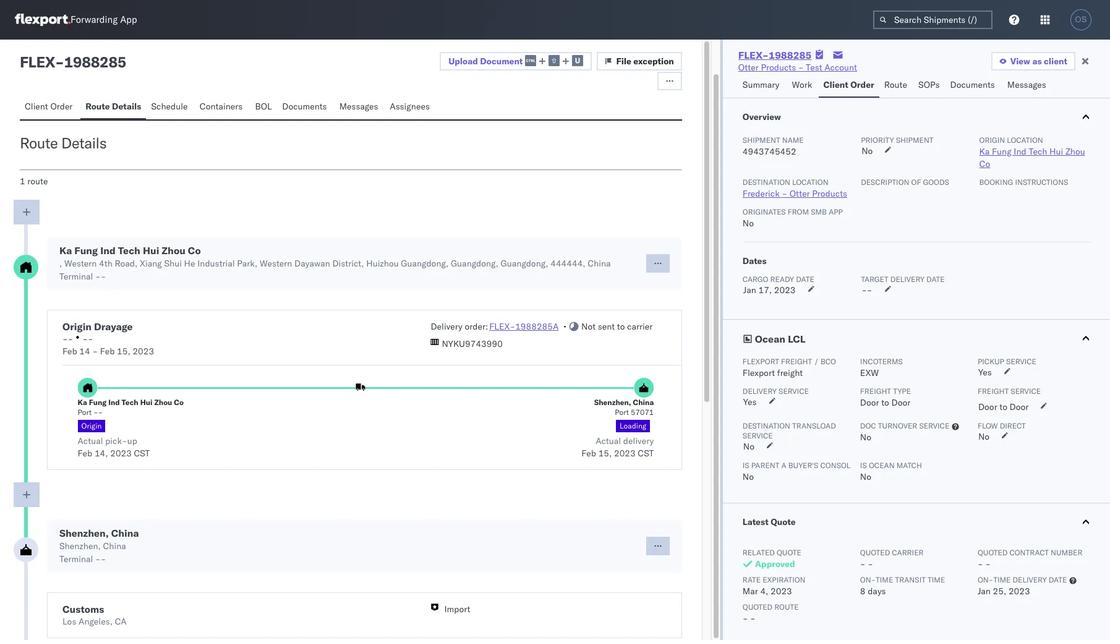 Task type: describe. For each thing, give the bounding box(es) containing it.
quote
[[771, 517, 796, 528]]

2 horizontal spatial to
[[1000, 401, 1008, 413]]

service right turnover
[[920, 421, 950, 431]]

turnover
[[878, 421, 918, 431]]

is ocean match no
[[860, 461, 922, 483]]

products inside "destination location frederick - otter products"
[[812, 188, 848, 199]]

latest quote
[[743, 517, 796, 528]]

forwarding app link
[[15, 14, 137, 26]]

cargo ready date
[[743, 275, 815, 284]]

work
[[792, 79, 813, 90]]

1 horizontal spatial delivery
[[891, 275, 925, 284]]

district,
[[332, 258, 364, 269]]

flex- for 1988285
[[739, 49, 769, 61]]

os
[[1075, 15, 1087, 24]]

road,
[[115, 258, 138, 269]]

rate
[[743, 575, 761, 585]]

route inside button
[[885, 79, 908, 90]]

bol
[[255, 101, 272, 112]]

delivery service
[[743, 387, 809, 396]]

assignees
[[390, 101, 430, 112]]

2023 down drayage
[[133, 346, 154, 357]]

cst inside the shenzhen, china port 57071 loading actual delivery feb 15, 2023 cst
[[638, 448, 654, 459]]

order:
[[465, 321, 488, 332]]

shenzhen, for shenzhen, china shenzhen, china terminal --
[[59, 527, 109, 539]]

jan 25, 2023
[[978, 586, 1030, 597]]

fung inside origin location ka fung ind tech hui zhou co
[[992, 146, 1012, 157]]

view
[[1011, 56, 1031, 67]]

name
[[782, 135, 804, 145]]

days
[[868, 586, 886, 597]]

15, inside the shenzhen, china port 57071 loading actual delivery feb 15, 2023 cst
[[599, 448, 612, 459]]

terminal inside shenzhen, china shenzhen, china terminal --
[[59, 554, 93, 565]]

dates
[[743, 255, 767, 267]]

smb
[[811, 207, 827, 217]]

otter products - test account link
[[739, 61, 857, 74]]

•
[[564, 321, 567, 332]]

0 horizontal spatial 1988285
[[64, 53, 126, 71]]

is for no
[[860, 461, 867, 470]]

quoted route - -
[[743, 603, 799, 624]]

doc turnover service
[[860, 421, 950, 431]]

overview
[[743, 111, 781, 122]]

ka fung ind tech hui zhou co port -- origin actual pick-up feb 14, 2023 cst
[[78, 398, 184, 459]]

ka inside origin location ka fung ind tech hui zhou co
[[980, 146, 990, 157]]

location for otter
[[793, 178, 829, 187]]

nyku9743990
[[442, 338, 503, 350]]

bol button
[[250, 95, 277, 119]]

order for the rightmost client order button
[[851, 79, 875, 90]]

import
[[444, 604, 470, 615]]

on-time delivery date
[[978, 575, 1067, 585]]

ka fung ind tech hui zhou co , western 4th road, xiang shui he industrial park, western dayawan district, huizhou guangdong, guangdong, guangdong, 444444, china terminal --
[[59, 244, 611, 282]]

route for 1 route
[[27, 176, 48, 187]]

related
[[743, 548, 775, 557]]

delivery for delivery service
[[743, 387, 777, 396]]

2 time from the left
[[928, 575, 945, 585]]

origin for origin location ka fung ind tech hui zhou co
[[980, 135, 1005, 145]]

25,
[[993, 586, 1007, 597]]

summary button
[[738, 74, 787, 98]]

approved
[[755, 559, 795, 570]]

schedule
[[151, 101, 188, 112]]

57071
[[631, 408, 654, 417]]

originates from smb app no
[[743, 207, 843, 229]]

2 horizontal spatial date
[[1049, 575, 1067, 585]]

priority
[[861, 135, 894, 145]]

terminal inside ka fung ind tech hui zhou co , western 4th road, xiang shui he industrial park, western dayawan district, huizhou guangdong, guangdong, guangdong, 444444, china terminal --
[[59, 271, 93, 282]]

flex- for 1988285a
[[490, 321, 515, 332]]

zhou inside origin location ka fung ind tech hui zhou co
[[1066, 146, 1086, 157]]

0 horizontal spatial --
[[62, 333, 73, 345]]

sops
[[919, 79, 940, 90]]

destination location frederick - otter products
[[743, 178, 848, 199]]

door down type
[[892, 397, 911, 408]]

0 vertical spatial carrier
[[627, 321, 653, 332]]

no inside is ocean match no
[[860, 471, 872, 483]]

on-time transit time 8 days
[[860, 575, 945, 597]]

jan for jan 25, 2023
[[978, 586, 991, 597]]

quoted for quoted contract number - - rate expiration mar 4, 2023
[[978, 548, 1008, 557]]

0 horizontal spatial to
[[617, 321, 625, 332]]

Search Shipments (/) text field
[[874, 11, 993, 29]]

containers button
[[195, 95, 250, 119]]

messages button for bol
[[334, 95, 385, 119]]

shui
[[164, 258, 182, 269]]

a
[[782, 461, 787, 470]]

door up the doc
[[860, 397, 879, 408]]

documents button for sops
[[946, 74, 1003, 98]]

exception
[[634, 56, 674, 67]]

2 horizontal spatial delivery
[[1013, 575, 1047, 585]]

pickup service
[[978, 357, 1037, 366]]

ready
[[771, 275, 794, 284]]

documents for sops
[[951, 79, 995, 90]]

hui for ka fung ind tech hui zhou co , western 4th road, xiang shui he industrial park, western dayawan district, huizhou guangdong, guangdong, guangdong, 444444, china terminal --
[[143, 244, 159, 257]]

quoted carrier - -
[[860, 548, 924, 570]]

origin for origin drayage
[[62, 320, 92, 333]]

messages for sops
[[1008, 79, 1047, 90]]

view as client button
[[992, 52, 1076, 71]]

jan for jan 17, 2023
[[743, 285, 756, 296]]

freight type door to door
[[860, 387, 911, 408]]

2023 down on-time delivery date
[[1009, 586, 1030, 597]]

service
[[1011, 387, 1041, 396]]

file
[[616, 56, 632, 67]]

2 horizontal spatial --
[[862, 285, 873, 296]]

time for on-time transit time 8 days
[[876, 575, 894, 585]]

related quote
[[743, 548, 802, 557]]

number
[[1051, 548, 1083, 557]]

0 horizontal spatial client order button
[[20, 95, 81, 119]]

2 vertical spatial shenzhen,
[[59, 541, 101, 552]]

forwarding
[[71, 14, 118, 26]]

service up service
[[1007, 357, 1037, 366]]

freight service
[[978, 387, 1041, 396]]

route for quoted route - -
[[775, 603, 799, 612]]

1 vertical spatial route details
[[20, 134, 107, 152]]

1 horizontal spatial --
[[83, 333, 93, 345]]

tech for ka fung ind tech hui zhou co , western 4th road, xiang shui he industrial park, western dayawan district, huizhou guangdong, guangdong, guangdong, 444444, china terminal --
[[118, 244, 140, 257]]

client
[[1044, 56, 1068, 67]]

2 guangdong, from the left
[[451, 258, 499, 269]]

2023 inside ka fung ind tech hui zhou co port -- origin actual pick-up feb 14, 2023 cst
[[110, 448, 132, 459]]

instructions
[[1015, 178, 1069, 187]]

is parent a buyer's consol no
[[743, 461, 851, 483]]

quoted for quoted carrier - -
[[860, 548, 890, 557]]

overview button
[[723, 98, 1110, 135]]

transload
[[793, 421, 836, 431]]

ocean lcl
[[755, 333, 806, 345]]

upload
[[449, 55, 478, 67]]

4th
[[99, 258, 113, 269]]

2023 inside quoted contract number - - rate expiration mar 4, 2023
[[771, 586, 792, 597]]

flow direct
[[978, 421, 1026, 431]]

cst inside ka fung ind tech hui zhou co port -- origin actual pick-up feb 14, 2023 cst
[[134, 448, 150, 459]]

as
[[1033, 56, 1042, 67]]

goods
[[923, 178, 950, 187]]

no inside is parent a buyer's consol no
[[743, 471, 754, 483]]

ind for ka fung ind tech hui zhou co port -- origin actual pick-up feb 14, 2023 cst
[[108, 398, 120, 407]]

1 flexport from the top
[[743, 357, 779, 366]]

2 vertical spatial route
[[20, 134, 58, 152]]

yes for pickup
[[979, 367, 992, 378]]

work button
[[787, 74, 819, 98]]

1 guangdong, from the left
[[401, 258, 449, 269]]

0 vertical spatial freight
[[781, 357, 812, 366]]

client for the rightmost client order button
[[824, 79, 849, 90]]

containers
[[200, 101, 243, 112]]

los
[[62, 616, 76, 627]]

view as client
[[1011, 56, 1068, 67]]

order for the left client order button
[[50, 101, 73, 112]]

fung for ka fung ind tech hui zhou co , western 4th road, xiang shui he industrial park, western dayawan district, huizhou guangdong, guangdong, guangdong, 444444, china terminal --
[[74, 244, 98, 257]]

os button
[[1067, 6, 1096, 34]]

yes for delivery
[[743, 397, 757, 408]]

1 western from the left
[[64, 258, 97, 269]]

1 horizontal spatial 1988285
[[769, 49, 812, 61]]

carrier inside quoted carrier - -
[[892, 548, 924, 557]]

ind inside origin location ka fung ind tech hui zhou co
[[1014, 146, 1027, 157]]

lcl
[[788, 333, 806, 345]]

originates
[[743, 207, 786, 217]]

hui inside origin location ka fung ind tech hui zhou co
[[1050, 146, 1064, 157]]

exw
[[860, 367, 879, 379]]

shipment name 4943745452
[[743, 135, 804, 157]]

description of goods
[[861, 178, 950, 187]]

file exception
[[616, 56, 674, 67]]

2023 inside the shenzhen, china port 57071 loading actual delivery feb 15, 2023 cst
[[614, 448, 636, 459]]

destination for service
[[743, 421, 791, 431]]

flexport freight / bco flexport freight
[[743, 357, 836, 379]]



Task type: locate. For each thing, give the bounding box(es) containing it.
priority shipment
[[861, 135, 934, 145]]

on- for on-time delivery date
[[978, 575, 994, 585]]

type
[[893, 387, 911, 396]]

1 vertical spatial delivery
[[623, 436, 654, 447]]

fung for ka fung ind tech hui zhou co port -- origin actual pick-up feb 14, 2023 cst
[[89, 398, 107, 407]]

0 vertical spatial terminal
[[59, 271, 93, 282]]

details
[[112, 101, 141, 112], [61, 134, 107, 152]]

ocean left match
[[869, 461, 895, 470]]

documents right sops button
[[951, 79, 995, 90]]

1 vertical spatial fung
[[74, 244, 98, 257]]

15,
[[117, 346, 130, 357], [599, 448, 612, 459]]

0 horizontal spatial delivery
[[623, 436, 654, 447]]

from
[[788, 207, 809, 217]]

delivery down the 'flexport freight / bco flexport freight'
[[743, 387, 777, 396]]

freight
[[860, 387, 892, 396], [978, 387, 1009, 396]]

flex- up summary
[[739, 49, 769, 61]]

location up 'ka fung ind tech hui zhou co' link at the right top
[[1007, 135, 1043, 145]]

0 vertical spatial order
[[851, 79, 875, 90]]

china inside the shenzhen, china port 57071 loading actual delivery feb 15, 2023 cst
[[633, 398, 654, 407]]

1 horizontal spatial ocean
[[869, 461, 895, 470]]

co for ka fung ind tech hui zhou co port -- origin actual pick-up feb 14, 2023 cst
[[174, 398, 184, 407]]

flex- right order:
[[490, 321, 515, 332]]

1 horizontal spatial otter
[[790, 188, 810, 199]]

on- up 8
[[860, 575, 876, 585]]

2 vertical spatial origin
[[81, 421, 102, 431]]

0 horizontal spatial 15,
[[117, 346, 130, 357]]

1 destination from the top
[[743, 178, 791, 187]]

contract
[[1010, 548, 1049, 557]]

incoterms exw
[[860, 357, 903, 379]]

route inside quoted route - -
[[775, 603, 799, 612]]

0 horizontal spatial route
[[20, 134, 58, 152]]

1 horizontal spatial time
[[928, 575, 945, 585]]

route down flex - 1988285
[[86, 101, 110, 112]]

documents
[[951, 79, 995, 90], [282, 101, 327, 112]]

tech inside origin location ka fung ind tech hui zhou co
[[1029, 146, 1048, 157]]

terminal up customs
[[59, 554, 93, 565]]

details left schedule
[[112, 101, 141, 112]]

port inside the shenzhen, china port 57071 loading actual delivery feb 15, 2023 cst
[[615, 408, 629, 417]]

1 vertical spatial hui
[[143, 244, 159, 257]]

-- down "origin drayage"
[[62, 333, 73, 345]]

port up loading
[[615, 408, 629, 417]]

quoted inside quoted contract number - - rate expiration mar 4, 2023
[[978, 548, 1008, 557]]

ka for ka fung ind tech hui zhou co port -- origin actual pick-up feb 14, 2023 cst
[[78, 398, 87, 407]]

door down service
[[1010, 401, 1029, 413]]

ocean left lcl
[[755, 333, 786, 345]]

1 vertical spatial otter
[[790, 188, 810, 199]]

0 vertical spatial documents
[[951, 79, 995, 90]]

flexport
[[743, 357, 779, 366], [743, 367, 775, 379]]

ka inside ka fung ind tech hui zhou co port -- origin actual pick-up feb 14, 2023 cst
[[78, 398, 87, 407]]

door up flow on the right of the page
[[979, 401, 998, 413]]

0 vertical spatial route details
[[86, 101, 141, 112]]

otter inside "destination location frederick - otter products"
[[790, 188, 810, 199]]

origin inside origin location ka fung ind tech hui zhou co
[[980, 135, 1005, 145]]

date right target
[[927, 275, 945, 284]]

customs
[[62, 603, 104, 616]]

1 vertical spatial zhou
[[162, 244, 185, 257]]

1 horizontal spatial port
[[615, 408, 629, 417]]

1 horizontal spatial date
[[927, 275, 945, 284]]

1 horizontal spatial cst
[[638, 448, 654, 459]]

2023 down loading
[[614, 448, 636, 459]]

2 horizontal spatial route
[[885, 79, 908, 90]]

zhou inside ka fung ind tech hui zhou co port -- origin actual pick-up feb 14, 2023 cst
[[154, 398, 172, 407]]

is
[[743, 461, 750, 470], [860, 461, 867, 470]]

order down flex - 1988285
[[50, 101, 73, 112]]

china
[[588, 258, 611, 269], [633, 398, 654, 407], [111, 527, 139, 539], [103, 541, 126, 552]]

app inside forwarding app link
[[120, 14, 137, 26]]

feb inside the shenzhen, china port 57071 loading actual delivery feb 15, 2023 cst
[[582, 448, 596, 459]]

ka down 14
[[78, 398, 87, 407]]

1 vertical spatial app
[[829, 207, 843, 217]]

1 vertical spatial 15,
[[599, 448, 612, 459]]

17,
[[759, 285, 772, 296]]

route right 1
[[27, 176, 48, 187]]

-- down target
[[862, 285, 873, 296]]

ocean
[[755, 333, 786, 345], [869, 461, 895, 470]]

flexport down ocean lcl
[[743, 357, 779, 366]]

0 vertical spatial shenzhen,
[[594, 398, 631, 407]]

1 horizontal spatial location
[[1007, 135, 1043, 145]]

shipment
[[896, 135, 934, 145]]

0 horizontal spatial otter
[[739, 62, 759, 73]]

is inside is parent a buyer's consol no
[[743, 461, 750, 470]]

1 horizontal spatial jan
[[978, 586, 991, 597]]

freight for freight service
[[978, 387, 1009, 396]]

1 vertical spatial yes
[[743, 397, 757, 408]]

1 horizontal spatial client
[[824, 79, 849, 90]]

1 horizontal spatial client order
[[824, 79, 875, 90]]

3 time from the left
[[994, 575, 1011, 585]]

origin up 14
[[62, 320, 92, 333]]

2023 down pick- on the bottom
[[110, 448, 132, 459]]

origin drayage
[[62, 320, 133, 333]]

1 horizontal spatial flex-
[[739, 49, 769, 61]]

0 vertical spatial fung
[[992, 146, 1012, 157]]

1 vertical spatial order
[[50, 101, 73, 112]]

2 cst from the left
[[638, 448, 654, 459]]

location up the 'frederick - otter products' link
[[793, 178, 829, 187]]

2 horizontal spatial guangdong,
[[501, 258, 548, 269]]

2 actual from the left
[[596, 436, 621, 447]]

terminal down , on the top of the page
[[59, 271, 93, 282]]

western right , on the top of the page
[[64, 258, 97, 269]]

target delivery date
[[861, 275, 945, 284]]

ind for ka fung ind tech hui zhou co , western 4th road, xiang shui he industrial park, western dayawan district, huizhou guangdong, guangdong, guangdong, 444444, china terminal --
[[100, 244, 116, 257]]

delivery right target
[[891, 275, 925, 284]]

documents right 'bol' button
[[282, 101, 327, 112]]

actual inside ka fung ind tech hui zhou co port -- origin actual pick-up feb 14, 2023 cst
[[78, 436, 103, 447]]

ind up pick- on the bottom
[[108, 398, 120, 407]]

1 vertical spatial details
[[61, 134, 107, 152]]

actual up 14,
[[78, 436, 103, 447]]

route up 1 route
[[20, 134, 58, 152]]

1 horizontal spatial delivery
[[743, 387, 777, 396]]

feb
[[62, 346, 77, 357], [100, 346, 115, 357], [78, 448, 92, 459], [582, 448, 596, 459]]

quoted up days
[[860, 548, 890, 557]]

2 on- from the left
[[978, 575, 994, 585]]

documents button for bol
[[277, 95, 334, 119]]

location inside origin location ka fung ind tech hui zhou co
[[1007, 135, 1043, 145]]

2 vertical spatial zhou
[[154, 398, 172, 407]]

zhou inside ka fung ind tech hui zhou co , western 4th road, xiang shui he industrial park, western dayawan district, huizhou guangdong, guangdong, guangdong, 444444, china terminal --
[[162, 244, 185, 257]]

shenzhen, china shenzhen, china terminal --
[[59, 527, 139, 565]]

1 horizontal spatial is
[[860, 461, 867, 470]]

hui inside ka fung ind tech hui zhou co , western 4th road, xiang shui he industrial park, western dayawan district, huizhou guangdong, guangdong, guangdong, 444444, china terminal --
[[143, 244, 159, 257]]

1 horizontal spatial to
[[882, 397, 890, 408]]

otter products - test account
[[739, 62, 857, 73]]

app inside originates from smb app no
[[829, 207, 843, 217]]

messages button left the assignees
[[334, 95, 385, 119]]

destination for frederick
[[743, 178, 791, 187]]

0 vertical spatial flexport
[[743, 357, 779, 366]]

service down the 'flexport freight / bco flexport freight'
[[779, 387, 809, 396]]

ocean inside is ocean match no
[[869, 461, 895, 470]]

port down 14
[[78, 408, 92, 417]]

parent
[[752, 461, 780, 470]]

latest quote button
[[723, 504, 1110, 541]]

fung inside ka fung ind tech hui zhou co port -- origin actual pick-up feb 14, 2023 cst
[[89, 398, 107, 407]]

1 horizontal spatial 15,
[[599, 448, 612, 459]]

yes down delivery service
[[743, 397, 757, 408]]

ka fung ind tech hui zhou co link
[[980, 146, 1086, 170]]

0 horizontal spatial port
[[78, 408, 92, 417]]

jan down cargo
[[743, 285, 756, 296]]

1 terminal from the top
[[59, 271, 93, 282]]

shenzhen, for shenzhen, china port 57071 loading actual delivery feb 15, 2023 cst
[[594, 398, 631, 407]]

documents for bol
[[282, 101, 327, 112]]

2 western from the left
[[260, 258, 292, 269]]

0 horizontal spatial date
[[796, 275, 815, 284]]

14
[[79, 346, 90, 357]]

no
[[862, 145, 873, 157], [743, 218, 754, 229], [979, 431, 990, 442], [860, 432, 872, 443], [743, 441, 755, 452], [743, 471, 754, 483], [860, 471, 872, 483]]

target
[[861, 275, 889, 284]]

tech inside ka fung ind tech hui zhou co port -- origin actual pick-up feb 14, 2023 cst
[[122, 398, 138, 407]]

service inside destination transload service
[[743, 431, 773, 440]]

0 vertical spatial delivery
[[891, 275, 925, 284]]

ind inside ka fung ind tech hui zhou co port -- origin actual pick-up feb 14, 2023 cst
[[108, 398, 120, 407]]

2 is from the left
[[860, 461, 867, 470]]

0 horizontal spatial western
[[64, 258, 97, 269]]

origin inside ka fung ind tech hui zhou co port -- origin actual pick-up feb 14, 2023 cst
[[81, 421, 102, 431]]

time for on-time delivery date
[[994, 575, 1011, 585]]

flex - 1988285
[[20, 53, 126, 71]]

1 cst from the left
[[134, 448, 150, 459]]

location for ind
[[1007, 135, 1043, 145]]

client down flex
[[25, 101, 48, 112]]

0 horizontal spatial documents button
[[277, 95, 334, 119]]

1 is from the left
[[743, 461, 750, 470]]

flex
[[20, 53, 55, 71]]

client order down flex
[[25, 101, 73, 112]]

co inside ka fung ind tech hui zhou co port -- origin actual pick-up feb 14, 2023 cst
[[174, 398, 184, 407]]

hui inside ka fung ind tech hui zhou co port -- origin actual pick-up feb 14, 2023 cst
[[140, 398, 153, 407]]

1 horizontal spatial on-
[[978, 575, 994, 585]]

1 horizontal spatial client order button
[[819, 74, 880, 98]]

0 horizontal spatial carrier
[[627, 321, 653, 332]]

loading
[[620, 421, 647, 431]]

route inside button
[[86, 101, 110, 112]]

origin
[[980, 135, 1005, 145], [62, 320, 92, 333], [81, 421, 102, 431]]

client order down account at the top
[[824, 79, 875, 90]]

flexport up delivery service
[[743, 367, 775, 379]]

zhou for ka fung ind tech hui zhou co , western 4th road, xiang shui he industrial park, western dayawan district, huizhou guangdong, guangdong, guangdong, 444444, china terminal --
[[162, 244, 185, 257]]

messages
[[1008, 79, 1047, 90], [339, 101, 378, 112]]

co inside ka fung ind tech hui zhou co , western 4th road, xiang shui he industrial park, western dayawan district, huizhou guangdong, guangdong, guangdong, 444444, china terminal --
[[188, 244, 201, 257]]

details down route details button
[[61, 134, 107, 152]]

date
[[796, 275, 815, 284], [927, 275, 945, 284], [1049, 575, 1067, 585]]

origin up "booking"
[[980, 135, 1005, 145]]

1 vertical spatial delivery
[[743, 387, 777, 396]]

quoted for quoted route - -
[[743, 603, 773, 612]]

1988285 up otter products - test account
[[769, 49, 812, 61]]

ind up booking instructions
[[1014, 146, 1027, 157]]

8
[[860, 586, 866, 597]]

order
[[851, 79, 875, 90], [50, 101, 73, 112]]

time right transit
[[928, 575, 945, 585]]

location inside "destination location frederick - otter products"
[[793, 178, 829, 187]]

actual down loading
[[596, 436, 621, 447]]

2 destination from the top
[[743, 421, 791, 431]]

- inside "destination location frederick - otter products"
[[782, 188, 788, 199]]

sent
[[598, 321, 615, 332]]

route details left schedule
[[86, 101, 141, 112]]

1988285 down forwarding
[[64, 53, 126, 71]]

client for the left client order button
[[25, 101, 48, 112]]

1 vertical spatial tech
[[118, 244, 140, 257]]

port
[[78, 408, 92, 417], [615, 408, 629, 417]]

order down account at the top
[[851, 79, 875, 90]]

0 vertical spatial yes
[[979, 367, 992, 378]]

0 vertical spatial app
[[120, 14, 137, 26]]

origin up 14,
[[81, 421, 102, 431]]

otter
[[739, 62, 759, 73], [790, 188, 810, 199]]

route
[[885, 79, 908, 90], [86, 101, 110, 112], [20, 134, 58, 152]]

products down the flex-1988285
[[761, 62, 796, 73]]

0 vertical spatial route
[[27, 176, 48, 187]]

ind up 4th
[[100, 244, 116, 257]]

time up days
[[876, 575, 894, 585]]

0 horizontal spatial on-
[[860, 575, 876, 585]]

client order button
[[819, 74, 880, 98], [20, 95, 81, 119]]

angeles,
[[79, 616, 113, 627]]

delivery inside the shenzhen, china port 57071 loading actual delivery feb 15, 2023 cst
[[623, 436, 654, 447]]

freight up delivery service
[[777, 367, 803, 379]]

0 horizontal spatial jan
[[743, 285, 756, 296]]

freight left "/" in the right bottom of the page
[[781, 357, 812, 366]]

summary
[[743, 79, 780, 90]]

1 vertical spatial client order
[[25, 101, 73, 112]]

messages button for sops
[[1003, 74, 1053, 98]]

otter up the from
[[790, 188, 810, 199]]

ind inside ka fung ind tech hui zhou co , western 4th road, xiang shui he industrial park, western dayawan district, huizhou guangdong, guangdong, guangdong, 444444, china terminal --
[[100, 244, 116, 257]]

0 vertical spatial ocean
[[755, 333, 786, 345]]

incoterms
[[860, 357, 903, 366]]

door to door
[[979, 401, 1029, 413]]

location
[[1007, 135, 1043, 145], [793, 178, 829, 187]]

delivery down contract on the bottom of page
[[1013, 575, 1047, 585]]

1 vertical spatial freight
[[777, 367, 803, 379]]

2 port from the left
[[615, 408, 629, 417]]

1 vertical spatial location
[[793, 178, 829, 187]]

shenzhen, inside the shenzhen, china port 57071 loading actual delivery feb 15, 2023 cst
[[594, 398, 631, 407]]

feb 14 - feb 15, 2023
[[62, 346, 154, 357]]

client order for the rightmost client order button
[[824, 79, 875, 90]]

tech inside ka fung ind tech hui zhou co , western 4th road, xiang shui he industrial park, western dayawan district, huizhou guangdong, guangdong, guangdong, 444444, china terminal --
[[118, 244, 140, 257]]

delivery down loading
[[623, 436, 654, 447]]

0 horizontal spatial actual
[[78, 436, 103, 447]]

0 vertical spatial ind
[[1014, 146, 1027, 157]]

freight down exw
[[860, 387, 892, 396]]

2023 down 'ready'
[[774, 285, 796, 296]]

date right 'ready'
[[796, 275, 815, 284]]

co for ka fung ind tech hui zhou co , western 4th road, xiang shui he industrial park, western dayawan district, huizhou guangdong, guangdong, guangdong, 444444, china terminal --
[[188, 244, 201, 257]]

2 flexport from the top
[[743, 367, 775, 379]]

upload document
[[449, 55, 523, 67]]

destination
[[743, 178, 791, 187], [743, 421, 791, 431]]

on- up 25,
[[978, 575, 994, 585]]

messages down 'view'
[[1008, 79, 1047, 90]]

china inside ka fung ind tech hui zhou co , western 4th road, xiang shui he industrial park, western dayawan district, huizhou guangdong, guangdong, guangdong, 444444, china terminal --
[[588, 258, 611, 269]]

0 vertical spatial tech
[[1029, 146, 1048, 157]]

0 horizontal spatial delivery
[[431, 321, 463, 332]]

quoted
[[860, 548, 890, 557], [978, 548, 1008, 557], [743, 603, 773, 612]]

2 freight from the left
[[978, 387, 1009, 396]]

0 horizontal spatial location
[[793, 178, 829, 187]]

huizhou
[[366, 258, 399, 269]]

0 horizontal spatial messages button
[[334, 95, 385, 119]]

app right smb
[[829, 207, 843, 217]]

4943745452
[[743, 146, 797, 157]]

hui for ka fung ind tech hui zhou co port -- origin actual pick-up feb 14, 2023 cst
[[140, 398, 153, 407]]

jan left 25,
[[978, 586, 991, 597]]

otter up summary
[[739, 62, 759, 73]]

1 time from the left
[[876, 575, 894, 585]]

app
[[120, 14, 137, 26], [829, 207, 843, 217]]

1 horizontal spatial guangdong,
[[451, 258, 499, 269]]

tech up up
[[122, 398, 138, 407]]

messages for bol
[[339, 101, 378, 112]]

client order for the left client order button
[[25, 101, 73, 112]]

is for buyer's
[[743, 461, 750, 470]]

1 port from the left
[[78, 408, 92, 417]]

date for --
[[927, 275, 945, 284]]

1 vertical spatial ka
[[59, 244, 72, 257]]

1 horizontal spatial details
[[112, 101, 141, 112]]

0 horizontal spatial is
[[743, 461, 750, 470]]

western right park,
[[260, 258, 292, 269]]

1 actual from the left
[[78, 436, 103, 447]]

is right consol
[[860, 461, 867, 470]]

expiration
[[763, 575, 806, 585]]

0 horizontal spatial route
[[27, 176, 48, 187]]

actual inside the shenzhen, china port 57071 loading actual delivery feb 15, 2023 cst
[[596, 436, 621, 447]]

0 horizontal spatial details
[[61, 134, 107, 152]]

forwarding app
[[71, 14, 137, 26]]

1988285a
[[515, 321, 559, 332]]

direct
[[1000, 421, 1026, 431]]

route down expiration
[[775, 603, 799, 612]]

upload document button
[[440, 52, 592, 71]]

ka inside ka fung ind tech hui zhou co , western 4th road, xiang shui he industrial park, western dayawan district, huizhou guangdong, guangdong, guangdong, 444444, china terminal --
[[59, 244, 72, 257]]

1 horizontal spatial freight
[[978, 387, 1009, 396]]

destination down delivery service
[[743, 421, 791, 431]]

app right forwarding
[[120, 14, 137, 26]]

0 horizontal spatial products
[[761, 62, 796, 73]]

doc
[[860, 421, 876, 431]]

3 guangdong, from the left
[[501, 258, 548, 269]]

1 on- from the left
[[860, 575, 876, 585]]

mar
[[743, 586, 758, 597]]

messages button down view as client button
[[1003, 74, 1053, 98]]

documents button right bol
[[277, 95, 334, 119]]

1 vertical spatial ocean
[[869, 461, 895, 470]]

444444,
[[551, 258, 586, 269]]

time
[[876, 575, 894, 585], [928, 575, 945, 585], [994, 575, 1011, 585]]

sops button
[[914, 74, 946, 98]]

fung inside ka fung ind tech hui zhou co , western 4th road, xiang shui he industrial park, western dayawan district, huizhou guangdong, guangdong, guangdong, 444444, china terminal --
[[74, 244, 98, 257]]

route details button
[[81, 95, 146, 119]]

products up smb
[[812, 188, 848, 199]]

pick-
[[105, 436, 127, 447]]

1 horizontal spatial order
[[851, 79, 875, 90]]

0 vertical spatial flex-
[[739, 49, 769, 61]]

pickup
[[978, 357, 1005, 366]]

yes
[[979, 367, 992, 378], [743, 397, 757, 408]]

on- inside on-time transit time 8 days
[[860, 575, 876, 585]]

tech for ka fung ind tech hui zhou co port -- origin actual pick-up feb 14, 2023 cst
[[122, 398, 138, 407]]

is inside is ocean match no
[[860, 461, 867, 470]]

0 vertical spatial ka
[[980, 146, 990, 157]]

1 vertical spatial shenzhen,
[[59, 527, 109, 539]]

0 horizontal spatial time
[[876, 575, 894, 585]]

cst down up
[[134, 448, 150, 459]]

1 horizontal spatial quoted
[[860, 548, 890, 557]]

1 vertical spatial flexport
[[743, 367, 775, 379]]

zhou for ka fung ind tech hui zhou co port -- origin actual pick-up feb 14, 2023 cst
[[154, 398, 172, 407]]

freight inside freight type door to door
[[860, 387, 892, 396]]

1 freight from the left
[[860, 387, 892, 396]]

drayage
[[94, 320, 133, 333]]

route details inside button
[[86, 101, 141, 112]]

customs los angeles, ca
[[62, 603, 127, 627]]

dayawan
[[295, 258, 330, 269]]

match
[[897, 461, 922, 470]]

0 horizontal spatial documents
[[282, 101, 327, 112]]

0 vertical spatial client order
[[824, 79, 875, 90]]

carrier right "sent"
[[627, 321, 653, 332]]

ka for ka fung ind tech hui zhou co , western 4th road, xiang shui he industrial park, western dayawan district, huizhou guangdong, guangdong, guangdong, 444444, china terminal --
[[59, 244, 72, 257]]

jan
[[743, 285, 756, 296], [978, 586, 991, 597]]

tech up instructions
[[1029, 146, 1048, 157]]

ocean inside button
[[755, 333, 786, 345]]

1 vertical spatial origin
[[62, 320, 92, 333]]

flex-1988285a button
[[490, 321, 559, 332]]

quote
[[777, 548, 802, 557]]

1 horizontal spatial documents
[[951, 79, 995, 90]]

1 horizontal spatial carrier
[[892, 548, 924, 557]]

destination inside "destination location frederick - otter products"
[[743, 178, 791, 187]]

0 horizontal spatial freight
[[860, 387, 892, 396]]

destination transload service
[[743, 421, 836, 440]]

no inside originates from smb app no
[[743, 218, 754, 229]]

to right "sent"
[[617, 321, 625, 332]]

1 horizontal spatial messages button
[[1003, 74, 1053, 98]]

port inside ka fung ind tech hui zhou co port -- origin actual pick-up feb 14, 2023 cst
[[78, 408, 92, 417]]

1 vertical spatial co
[[188, 244, 201, 257]]

2 terminal from the top
[[59, 554, 93, 565]]

delivery
[[891, 275, 925, 284], [623, 436, 654, 447], [1013, 575, 1047, 585]]

freight up "door to door" on the bottom of the page
[[978, 387, 1009, 396]]

actual
[[78, 436, 103, 447], [596, 436, 621, 447]]

to inside freight type door to door
[[882, 397, 890, 408]]

quoted left contract on the bottom of page
[[978, 548, 1008, 557]]

2023 down expiration
[[771, 586, 792, 597]]

quoted inside quoted carrier - -
[[860, 548, 890, 557]]

carrier
[[627, 321, 653, 332], [892, 548, 924, 557]]

flexport. image
[[15, 14, 71, 26]]

on- for on-time transit time 8 days
[[860, 575, 876, 585]]

service
[[1007, 357, 1037, 366], [779, 387, 809, 396], [920, 421, 950, 431], [743, 431, 773, 440]]

shenzhen, china port 57071 loading actual delivery feb 15, 2023 cst
[[582, 398, 654, 459]]

feb inside ka fung ind tech hui zhou co port -- origin actual pick-up feb 14, 2023 cst
[[78, 448, 92, 459]]

0 vertical spatial location
[[1007, 135, 1043, 145]]

freight for freight type door to door
[[860, 387, 892, 396]]

quoted down 4,
[[743, 603, 773, 612]]

1 vertical spatial route
[[775, 603, 799, 612]]

ka up "booking"
[[980, 146, 990, 157]]

to down freight service
[[1000, 401, 1008, 413]]

destination inside destination transload service
[[743, 421, 791, 431]]

1 horizontal spatial products
[[812, 188, 848, 199]]

flex-1988285a
[[490, 321, 559, 332]]

route details up 1 route
[[20, 134, 107, 152]]

2 vertical spatial hui
[[140, 398, 153, 407]]

destination up frederick
[[743, 178, 791, 187]]

quoted inside quoted route - -
[[743, 603, 773, 612]]

on-
[[860, 575, 876, 585], [978, 575, 994, 585]]

0 horizontal spatial order
[[50, 101, 73, 112]]

delivery for delivery order:
[[431, 321, 463, 332]]

frederick - otter products link
[[743, 188, 848, 199]]

documents button right sops
[[946, 74, 1003, 98]]

client order button down flex
[[20, 95, 81, 119]]

tech up road,
[[118, 244, 140, 257]]

description
[[861, 178, 910, 187]]

origin location ka fung ind tech hui zhou co
[[980, 135, 1086, 170]]

client order button down account at the top
[[819, 74, 880, 98]]

is left parent
[[743, 461, 750, 470]]

co inside origin location ka fung ind tech hui zhou co
[[980, 158, 991, 170]]

date for jan 17, 2023
[[796, 275, 815, 284]]

to up turnover
[[882, 397, 890, 408]]

date down number
[[1049, 575, 1067, 585]]

details inside route details button
[[112, 101, 141, 112]]



Task type: vqa. For each thing, say whether or not it's contained in the screenshot.
CONTAINERS
yes



